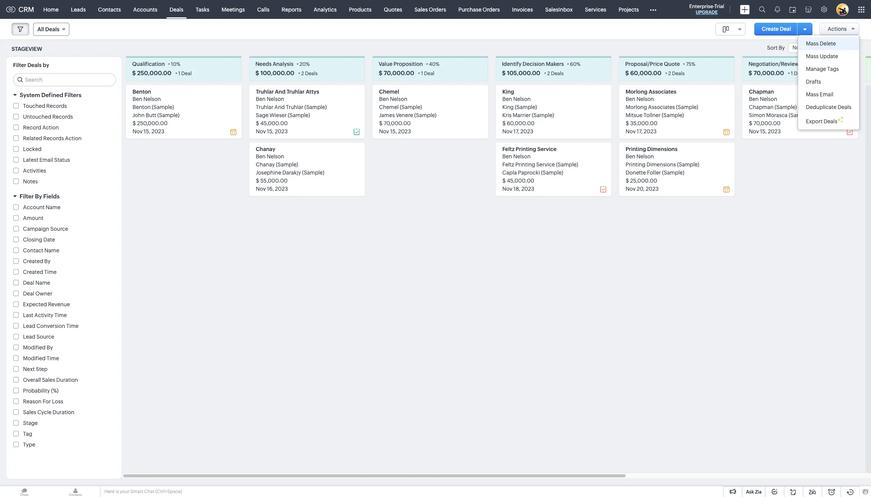 Task type: describe. For each thing, give the bounding box(es) containing it.
quote
[[664, 61, 680, 67]]

deals down the 20 %
[[305, 71, 318, 76]]

$ down "proposal/price"
[[626, 70, 629, 76]]

1 vertical spatial service
[[537, 162, 555, 168]]

upgrade
[[696, 10, 718, 15]]

mass for mass update
[[807, 53, 819, 59]]

nelson inside the benton ben nelson benton (sample) john butt (sample) $ 250,000.00 nov 15, 2023
[[143, 96, 161, 102]]

deal inside 'create deal' button
[[780, 26, 792, 32]]

$ inside chapman ben nelson chapman (sample) simon morasca (sample) $ 70,000.00 nov 15, 2023
[[750, 120, 753, 127]]

truhlar up sage wieser (sample) link at the top of the page
[[286, 104, 304, 110]]

benton ben nelson benton (sample) john butt (sample) $ 250,000.00 nov 15, 2023
[[133, 89, 180, 135]]

king ben nelson king (sample) kris marrier (sample) $ 60,000.00 nov 17, 2023
[[503, 89, 555, 135]]

deal up expected
[[23, 291, 34, 297]]

locked
[[23, 146, 42, 152]]

chats image
[[0, 487, 49, 497]]

proposition
[[394, 61, 423, 67]]

related records action
[[23, 135, 82, 142]]

josephine
[[256, 170, 281, 176]]

ben inside printing dimensions ben nelson printing dimensions (sample) donette foller (sample) $ 25,000.00 nov 20, 2023
[[626, 154, 636, 160]]

touched records
[[23, 103, 67, 109]]

(sample) up mitsue tollner (sample) link
[[677, 104, 699, 110]]

decision
[[523, 61, 545, 67]]

Other Modules field
[[646, 3, 662, 16]]

duration for sales cycle duration
[[53, 410, 74, 416]]

time down revenue
[[54, 312, 67, 319]]

2023 inside 'chemel ben nelson chemel (sample) james venere (sample) $ 70,000.00 nov 15, 2023'
[[398, 129, 411, 135]]

expected
[[23, 302, 47, 308]]

nelson inside printing dimensions ben nelson printing dimensions (sample) donette foller (sample) $ 25,000.00 nov 20, 2023
[[637, 154, 654, 160]]

your
[[120, 489, 130, 495]]

deal down 40
[[424, 71, 435, 76]]

(sample) up "capla paprocki (sample)" link
[[556, 162, 579, 168]]

name for account name
[[46, 204, 61, 211]]

truhlar up truhlar and truhlar (sample) link
[[287, 89, 305, 95]]

orders for purchase orders
[[483, 6, 500, 13]]

90
[[806, 61, 813, 67]]

feltz printing service ben nelson feltz printing service (sample) capla paprocki (sample) $ 45,000.00 nov 18, 2023
[[503, 146, 579, 192]]

donette foller (sample) link
[[626, 170, 685, 176]]

manage
[[807, 66, 827, 72]]

delete
[[820, 40, 837, 47]]

capla paprocki (sample) link
[[503, 170, 564, 176]]

70,000.00 inside 'chemel ben nelson chemel (sample) james venere (sample) $ 70,000.00 nov 15, 2023'
[[384, 120, 411, 127]]

meetings
[[222, 6, 245, 13]]

tags
[[828, 66, 840, 72]]

probability (%)
[[23, 388, 59, 394]]

(sample) up josephine darakjy (sample) 'link'
[[276, 162, 298, 168]]

1 feltz from the top
[[503, 146, 515, 152]]

nov inside king ben nelson king (sample) kris marrier (sample) $ 60,000.00 nov 17, 2023
[[503, 129, 513, 135]]

(sample) up james venere (sample) link
[[400, 104, 422, 110]]

All Deals field
[[33, 23, 69, 36]]

$ down qualification
[[132, 70, 136, 76]]

2 for $ 60,000.00
[[669, 71, 672, 76]]

2023 inside feltz printing service ben nelson feltz printing service (sample) capla paprocki (sample) $ 45,000.00 nov 18, 2023
[[522, 186, 535, 192]]

% for needs analysis
[[306, 61, 310, 67]]

sales orders
[[415, 6, 446, 13]]

15, for chemel ben nelson chemel (sample) james venere (sample) $ 70,000.00 nov 15, 2023
[[390, 129, 397, 135]]

stageview
[[12, 46, 42, 52]]

None field
[[789, 43, 816, 53]]

(sample) down the feltz printing service (sample) link
[[541, 170, 564, 176]]

ben inside chanay ben nelson chanay (sample) josephine darakjy (sample) $ 55,000.00 nov 16, 2023
[[256, 154, 266, 160]]

invoices link
[[506, 0, 540, 19]]

(%)
[[51, 388, 59, 394]]

mitsue
[[626, 112, 643, 118]]

record
[[23, 125, 41, 131]]

loss
[[52, 399, 63, 405]]

70,000.00 down the negotiation/review
[[754, 70, 785, 76]]

truhlar and truhlar attys ben nelson truhlar and truhlar (sample) sage wieser (sample) $ 45,000.00 nov 15, 2023
[[256, 89, 327, 135]]

1 for value proposition
[[421, 71, 423, 76]]

$ down value
[[379, 70, 383, 76]]

15, for benton ben nelson benton (sample) john butt (sample) $ 250,000.00 nov 15, 2023
[[144, 129, 151, 135]]

ben inside 'chemel ben nelson chemel (sample) james venere (sample) $ 70,000.00 nov 15, 2023'
[[379, 96, 389, 102]]

1 chapman from the top
[[750, 89, 775, 95]]

makers
[[546, 61, 564, 67]]

sage
[[256, 112, 269, 118]]

venere
[[396, 112, 413, 118]]

signals image
[[775, 6, 781, 13]]

proposal/price
[[626, 61, 663, 67]]

by
[[43, 62, 49, 68]]

(sample) right darakjy
[[302, 170, 325, 176]]

by for sort
[[779, 45, 786, 51]]

2 deals for 60,000.00
[[669, 71, 685, 76]]

created for created time
[[23, 269, 43, 275]]

2023 inside printing dimensions ben nelson printing dimensions (sample) donette foller (sample) $ 25,000.00 nov 20, 2023
[[646, 186, 659, 192]]

james
[[379, 112, 395, 118]]

25,000.00
[[631, 178, 658, 184]]

duration for overall sales duration
[[56, 377, 78, 383]]

1 for qualification
[[178, 71, 180, 76]]

deals left tasks
[[170, 6, 184, 13]]

salesinbox link
[[540, 0, 579, 19]]

60 %
[[570, 61, 581, 67]]

nelson inside chanay ben nelson chanay (sample) josephine darakjy (sample) $ 55,000.00 nov 16, 2023
[[267, 154, 284, 160]]

reason for loss
[[23, 399, 63, 405]]

nov inside chanay ben nelson chanay (sample) josephine darakjy (sample) $ 55,000.00 nov 16, 2023
[[256, 186, 266, 192]]

(sample) down morlong associates (sample) link
[[662, 112, 685, 118]]

2 chanay from the top
[[256, 162, 275, 168]]

chanay (sample) link
[[256, 162, 298, 168]]

activity
[[34, 312, 53, 319]]

% for proposal/price quote
[[692, 61, 696, 67]]

2 chapman from the top
[[750, 104, 774, 110]]

chat
[[144, 489, 155, 495]]

export deals
[[807, 118, 838, 125]]

17, inside morlong associates ben nelson morlong associates (sample) mitsue tollner (sample) $ 35,000.00 nov 17, 2023
[[637, 129, 643, 135]]

analytics
[[314, 6, 337, 13]]

donette
[[626, 170, 646, 176]]

manage tags link
[[799, 63, 860, 76]]

(sample) right venere
[[415, 112, 437, 118]]

1 horizontal spatial action
[[65, 135, 82, 142]]

overall
[[23, 377, 41, 383]]

by for filter
[[35, 193, 42, 200]]

70,000.00 inside chapman ben nelson chapman (sample) simon morasca (sample) $ 70,000.00 nov 15, 2023
[[754, 120, 781, 127]]

accounts
[[133, 6, 157, 13]]

$ 70,000.00 for chapman
[[749, 70, 785, 76]]

morlong associates link
[[626, 89, 677, 95]]

is
[[116, 489, 119, 495]]

ben inside morlong associates ben nelson morlong associates (sample) mitsue tollner (sample) $ 35,000.00 nov 17, 2023
[[626, 96, 636, 102]]

deal owner
[[23, 291, 52, 297]]

services link
[[579, 0, 613, 19]]

deals down the "deduplicate deals" link on the right top
[[824, 118, 838, 125]]

fields
[[43, 193, 60, 200]]

deals down mass email link at the top of page
[[838, 104, 852, 110]]

(sample) right marrier at top right
[[532, 112, 555, 118]]

marrier
[[513, 112, 531, 118]]

chapman (sample) link
[[750, 104, 798, 110]]

by for modified
[[47, 345, 53, 351]]

(sample) down benton (sample) link
[[157, 112, 180, 118]]

here
[[104, 489, 115, 495]]

1 deal for negotiation/review
[[792, 71, 805, 76]]

2023 inside truhlar and truhlar attys ben nelson truhlar and truhlar (sample) sage wieser (sample) $ 45,000.00 nov 15, 2023
[[275, 129, 288, 135]]

20
[[300, 61, 306, 67]]

$ up chapman link
[[749, 70, 753, 76]]

2 feltz from the top
[[503, 162, 515, 168]]

(sample) up john butt (sample) link
[[152, 104, 174, 110]]

time up step
[[47, 356, 59, 362]]

enterprise-trial upgrade
[[690, 3, 725, 15]]

nelson inside truhlar and truhlar attys ben nelson truhlar and truhlar (sample) sage wieser (sample) $ 45,000.00 nov 15, 2023
[[267, 96, 284, 102]]

2 benton from the top
[[133, 104, 151, 110]]

filters
[[65, 92, 81, 98]]

0 vertical spatial action
[[42, 125, 59, 131]]

75 %
[[686, 61, 696, 67]]

$ inside feltz printing service ben nelson feltz printing service (sample) capla paprocki (sample) $ 45,000.00 nov 18, 2023
[[503, 178, 506, 184]]

profile element
[[832, 0, 854, 19]]

(ctrl+space)
[[156, 489, 182, 495]]

1 vertical spatial dimensions
[[647, 162, 677, 168]]

mass for mass delete
[[807, 40, 819, 47]]

system defined filters button
[[6, 88, 122, 102]]

drafts
[[807, 79, 822, 85]]

% for identify decision makers
[[577, 61, 581, 67]]

0 vertical spatial associates
[[649, 89, 677, 95]]

2023 inside morlong associates ben nelson morlong associates (sample) mitsue tollner (sample) $ 35,000.00 nov 17, 2023
[[644, 129, 657, 135]]

account
[[23, 204, 45, 211]]

zia
[[756, 490, 762, 495]]

60
[[570, 61, 577, 67]]

accounts link
[[127, 0, 164, 19]]

home link
[[37, 0, 65, 19]]

purchase orders
[[459, 6, 500, 13]]

sales orders link
[[409, 0, 453, 19]]

meetings link
[[216, 0, 251, 19]]

filter for filter by fields
[[20, 193, 34, 200]]

system defined filters
[[20, 92, 81, 98]]

quotes
[[384, 6, 403, 13]]

source for lead source
[[36, 334, 54, 340]]

untouched records
[[23, 114, 73, 120]]

reason
[[23, 399, 42, 405]]

nov inside chapman ben nelson chapman (sample) simon morasca (sample) $ 70,000.00 nov 15, 2023
[[750, 129, 760, 135]]

(sample) up donette foller (sample) link
[[678, 162, 700, 168]]

last
[[23, 312, 33, 319]]

name for contact name
[[44, 248, 59, 254]]

products link
[[343, 0, 378, 19]]

$ down needs
[[256, 70, 259, 76]]

contacts image
[[51, 487, 100, 497]]

ben inside truhlar and truhlar attys ben nelson truhlar and truhlar (sample) sage wieser (sample) $ 45,000.00 nov 15, 2023
[[256, 96, 266, 102]]

create menu element
[[736, 0, 755, 19]]

nelson inside king ben nelson king (sample) kris marrier (sample) $ 60,000.00 nov 17, 2023
[[514, 96, 531, 102]]

john butt (sample) link
[[133, 112, 180, 118]]

enterprise-
[[690, 3, 715, 9]]

chapman ben nelson chapman (sample) simon morasca (sample) $ 70,000.00 nov 15, 2023
[[750, 89, 812, 135]]

(sample) up simon morasca (sample) "link"
[[775, 104, 798, 110]]

source for campaign source
[[50, 226, 68, 232]]

1 deal for value proposition
[[421, 71, 435, 76]]

deal name
[[23, 280, 50, 286]]

$ inside 'chemel ben nelson chemel (sample) james venere (sample) $ 70,000.00 nov 15, 2023'
[[379, 120, 383, 127]]

deal left 'manage'
[[795, 71, 805, 76]]

update
[[820, 53, 839, 59]]

mass email
[[807, 91, 834, 98]]

2 for $ 105,000.00
[[548, 71, 550, 76]]

sales for cycle
[[23, 410, 36, 416]]

mass for mass email
[[807, 91, 819, 98]]

reports
[[282, 6, 302, 13]]

nov inside the benton ben nelson benton (sample) john butt (sample) $ 250,000.00 nov 15, 2023
[[133, 129, 143, 135]]

created by
[[23, 258, 51, 265]]

nov inside 'chemel ben nelson chemel (sample) james venere (sample) $ 70,000.00 nov 15, 2023'
[[379, 129, 389, 135]]

feltz printing service link
[[503, 146, 557, 152]]

mass delete
[[807, 40, 837, 47]]

nelson inside 'chemel ben nelson chemel (sample) james venere (sample) $ 70,000.00 nov 15, 2023'
[[390, 96, 408, 102]]

1 chemel from the top
[[379, 89, 399, 95]]

nelson inside chapman ben nelson chapman (sample) simon morasca (sample) $ 70,000.00 nov 15, 2023
[[760, 96, 778, 102]]

leads link
[[65, 0, 92, 19]]

truhlar down $ 100,000.00
[[256, 89, 274, 95]]

name for deal name
[[35, 280, 50, 286]]



Task type: locate. For each thing, give the bounding box(es) containing it.
paprocki
[[518, 170, 540, 176]]

mass update link
[[799, 50, 860, 63]]

(sample) down truhlar and truhlar (sample) link
[[288, 112, 310, 118]]

ben down benton link
[[133, 96, 142, 102]]

search image
[[760, 6, 766, 13]]

2 2 from the left
[[548, 71, 550, 76]]

3 2 deals from the left
[[669, 71, 685, 76]]

2 2 deals from the left
[[548, 71, 564, 76]]

2 lead from the top
[[23, 334, 35, 340]]

1 vertical spatial sales
[[42, 377, 55, 383]]

1 vertical spatial 250,000.00
[[137, 120, 168, 127]]

1 2 from the left
[[301, 71, 304, 76]]

1 king from the top
[[503, 89, 515, 95]]

time
[[44, 269, 57, 275], [54, 312, 67, 319], [66, 323, 79, 329], [47, 356, 59, 362]]

2 for $ 100,000.00
[[301, 71, 304, 76]]

1 vertical spatial morlong
[[626, 104, 647, 110]]

10
[[171, 61, 177, 67]]

deals right all
[[45, 26, 59, 32]]

1 vertical spatial feltz
[[503, 162, 515, 168]]

negotiation/review
[[749, 61, 800, 67]]

lead for lead conversion time
[[23, 323, 35, 329]]

0 horizontal spatial 17,
[[514, 129, 520, 135]]

simon morasca (sample) link
[[750, 112, 812, 118]]

by right sort
[[779, 45, 786, 51]]

0 vertical spatial king
[[503, 89, 515, 95]]

1 vertical spatial 45,000.00
[[507, 178, 535, 184]]

modified for modified by
[[23, 345, 46, 351]]

$ 70,000.00
[[379, 70, 415, 76], [749, 70, 785, 76]]

1 vertical spatial and
[[275, 104, 285, 110]]

lead down last
[[23, 323, 35, 329]]

crm
[[19, 5, 34, 13]]

0 horizontal spatial $ 70,000.00
[[379, 70, 415, 76]]

size image
[[723, 26, 729, 33]]

1 vertical spatial source
[[36, 334, 54, 340]]

2 vertical spatial sales
[[23, 410, 36, 416]]

benton up john
[[133, 104, 151, 110]]

0 vertical spatial chanay
[[256, 146, 276, 152]]

conversion
[[36, 323, 65, 329]]

calls
[[257, 6, 270, 13]]

all deals
[[37, 26, 59, 32]]

type
[[23, 442, 35, 448]]

chapman up chapman (sample) link
[[750, 89, 775, 95]]

created up deal name
[[23, 269, 43, 275]]

4 % from the left
[[577, 61, 581, 67]]

step
[[36, 366, 48, 373]]

0 horizontal spatial 60,000.00
[[507, 120, 535, 127]]

profile image
[[837, 3, 849, 16]]

$ inside chanay ben nelson chanay (sample) josephine darakjy (sample) $ 55,000.00 nov 16, 2023
[[256, 178, 259, 184]]

benton link
[[133, 89, 151, 95]]

modified time
[[23, 356, 59, 362]]

1 mass from the top
[[807, 40, 819, 47]]

1 vertical spatial lead
[[23, 334, 35, 340]]

3 1 deal from the left
[[792, 71, 805, 76]]

(sample) down attys
[[305, 104, 327, 110]]

1 horizontal spatial orders
[[483, 6, 500, 13]]

2 modified from the top
[[23, 356, 46, 362]]

0 horizontal spatial orders
[[429, 6, 446, 13]]

2 250,000.00 from the top
[[137, 120, 168, 127]]

filter by fields button
[[6, 190, 122, 203]]

related
[[23, 135, 42, 142]]

duration down loss
[[53, 410, 74, 416]]

2 vertical spatial name
[[35, 280, 50, 286]]

250,000.00 down butt on the left top of the page
[[137, 120, 168, 127]]

ben down chapman link
[[750, 96, 759, 102]]

1 vertical spatial email
[[39, 157, 53, 163]]

$ inside truhlar and truhlar attys ben nelson truhlar and truhlar (sample) sage wieser (sample) $ 45,000.00 nov 15, 2023
[[256, 120, 259, 127]]

ben inside chapman ben nelson chapman (sample) simon morasca (sample) $ 70,000.00 nov 15, 2023
[[750, 96, 759, 102]]

expected revenue
[[23, 302, 70, 308]]

time down created by
[[44, 269, 57, 275]]

ben inside the benton ben nelson benton (sample) john butt (sample) $ 250,000.00 nov 15, 2023
[[133, 96, 142, 102]]

% for qualification
[[177, 61, 181, 67]]

1 vertical spatial chemel
[[379, 104, 399, 110]]

dimensions
[[648, 146, 678, 152], [647, 162, 677, 168]]

2023 inside the benton ben nelson benton (sample) john butt (sample) $ 250,000.00 nov 15, 2023
[[152, 129, 165, 135]]

nelson inside morlong associates ben nelson morlong associates (sample) mitsue tollner (sample) $ 35,000.00 nov 17, 2023
[[637, 96, 654, 102]]

export
[[807, 118, 823, 125]]

latest
[[23, 157, 38, 163]]

1 vertical spatial associates
[[649, 104, 675, 110]]

search element
[[755, 0, 771, 19]]

mass inside mass delete link
[[807, 40, 819, 47]]

nelson down morlong associates link
[[637, 96, 654, 102]]

0 vertical spatial benton
[[133, 89, 151, 95]]

nov down kris
[[503, 129, 513, 135]]

$ 250,000.00
[[132, 70, 172, 76]]

$ down donette
[[626, 178, 630, 184]]

60,000.00 down marrier at top right
[[507, 120, 535, 127]]

% right proposition
[[436, 61, 440, 67]]

deal
[[780, 26, 792, 32], [181, 71, 192, 76], [424, 71, 435, 76], [795, 71, 805, 76], [23, 280, 34, 286], [23, 291, 34, 297]]

Search text field
[[13, 74, 116, 86]]

3 2 from the left
[[669, 71, 672, 76]]

1 horizontal spatial 2
[[548, 71, 550, 76]]

email for mass
[[820, 91, 834, 98]]

0 horizontal spatial email
[[39, 157, 53, 163]]

$ down simon
[[750, 120, 753, 127]]

70,000.00 down value proposition
[[384, 70, 415, 76]]

1 17, from the left
[[514, 129, 520, 135]]

modified down lead source
[[23, 345, 46, 351]]

nov down simon
[[750, 129, 760, 135]]

nov inside printing dimensions ben nelson printing dimensions (sample) donette foller (sample) $ 25,000.00 nov 20, 2023
[[626, 186, 636, 192]]

2 deals down "quote"
[[669, 71, 685, 76]]

ben
[[133, 96, 142, 102], [256, 96, 266, 102], [379, 96, 389, 102], [503, 96, 513, 102], [626, 96, 636, 102], [750, 96, 759, 102], [256, 154, 266, 160], [503, 154, 513, 160], [626, 154, 636, 160]]

calendar image
[[790, 6, 797, 13]]

nov left 20,
[[626, 186, 636, 192]]

1 benton from the top
[[133, 89, 151, 95]]

by inside dropdown button
[[35, 193, 42, 200]]

0 vertical spatial chemel
[[379, 89, 399, 95]]

0 vertical spatial created
[[23, 258, 43, 265]]

by up modified time
[[47, 345, 53, 351]]

0 vertical spatial source
[[50, 226, 68, 232]]

$ 70,000.00 for chemel
[[379, 70, 415, 76]]

2023 right 18, at top
[[522, 186, 535, 192]]

0 vertical spatial service
[[538, 146, 557, 152]]

create menu image
[[741, 5, 750, 14]]

benton up benton (sample) link
[[133, 89, 151, 95]]

% for negotiation/review
[[813, 61, 816, 67]]

0 vertical spatial name
[[46, 204, 61, 211]]

modified for modified time
[[23, 356, 46, 362]]

analytics link
[[308, 0, 343, 19]]

tag
[[23, 431, 32, 437]]

1 horizontal spatial 1 deal
[[421, 71, 435, 76]]

overall sales duration
[[23, 377, 78, 383]]

2 horizontal spatial 2 deals
[[669, 71, 685, 76]]

nelson inside feltz printing service ben nelson feltz printing service (sample) capla paprocki (sample) $ 45,000.00 nov 18, 2023
[[514, 154, 531, 160]]

wieser
[[270, 112, 287, 118]]

1 vertical spatial action
[[65, 135, 82, 142]]

1 modified from the top
[[23, 345, 46, 351]]

60,000.00 down "proposal/price"
[[631, 70, 662, 76]]

2023 down venere
[[398, 129, 411, 135]]

1 created from the top
[[23, 258, 43, 265]]

2 15, from the left
[[267, 129, 274, 135]]

2023 inside chapman ben nelson chapman (sample) simon morasca (sample) $ 70,000.00 nov 15, 2023
[[769, 129, 781, 135]]

5 % from the left
[[692, 61, 696, 67]]

(sample) right morasca on the top right of page
[[789, 112, 812, 118]]

0 horizontal spatial 1 deal
[[178, 71, 192, 76]]

(sample) up kris marrier (sample) link
[[515, 104, 537, 110]]

benton
[[133, 89, 151, 95], [133, 104, 151, 110]]

0 horizontal spatial 2 deals
[[301, 71, 318, 76]]

mass inside mass email link
[[807, 91, 819, 98]]

printing
[[516, 146, 537, 152], [626, 146, 647, 152], [516, 162, 536, 168], [626, 162, 646, 168]]

action
[[42, 125, 59, 131], [65, 135, 82, 142]]

name down date
[[44, 248, 59, 254]]

0 vertical spatial records
[[46, 103, 67, 109]]

1 $ 70,000.00 from the left
[[379, 70, 415, 76]]

$ down josephine
[[256, 178, 259, 184]]

0 vertical spatial 60,000.00
[[631, 70, 662, 76]]

1 250,000.00 from the top
[[137, 70, 172, 76]]

1 horizontal spatial 2 deals
[[548, 71, 564, 76]]

created for created by
[[23, 258, 43, 265]]

mass down drafts
[[807, 91, 819, 98]]

17, inside king ben nelson king (sample) kris marrier (sample) $ 60,000.00 nov 17, 2023
[[514, 129, 520, 135]]

nov inside feltz printing service ben nelson feltz printing service (sample) capla paprocki (sample) $ 45,000.00 nov 18, 2023
[[503, 186, 513, 192]]

chemel
[[379, 89, 399, 95], [379, 104, 399, 110]]

2023 inside chanay ben nelson chanay (sample) josephine darakjy (sample) $ 55,000.00 nov 16, 2023
[[275, 186, 288, 192]]

2 created from the top
[[23, 269, 43, 275]]

1 horizontal spatial 60,000.00
[[631, 70, 662, 76]]

deals down "quote"
[[673, 71, 685, 76]]

1 15, from the left
[[144, 129, 151, 135]]

0 vertical spatial filter
[[13, 62, 26, 68]]

2 vertical spatial mass
[[807, 91, 819, 98]]

nelson down feltz printing service link on the right of page
[[514, 154, 531, 160]]

1 deal
[[178, 71, 192, 76], [421, 71, 435, 76], [792, 71, 805, 76]]

0 horizontal spatial 1
[[178, 71, 180, 76]]

2 17, from the left
[[637, 129, 643, 135]]

sales for orders
[[415, 6, 428, 13]]

mass inside mass update link
[[807, 53, 819, 59]]

2 deals down makers
[[548, 71, 564, 76]]

mass update
[[807, 53, 839, 59]]

2 chemel from the top
[[379, 104, 399, 110]]

2 deals for 100,000.00
[[301, 71, 318, 76]]

chemel up james
[[379, 104, 399, 110]]

1 deal down 10 %
[[178, 71, 192, 76]]

1 deal for qualification
[[178, 71, 192, 76]]

1 chanay from the top
[[256, 146, 276, 152]]

75
[[686, 61, 692, 67]]

4 15, from the left
[[761, 129, 767, 135]]

calls link
[[251, 0, 276, 19]]

chanay up chanay (sample) link
[[256, 146, 276, 152]]

1 orders from the left
[[429, 6, 446, 13]]

1 1 from the left
[[178, 71, 180, 76]]

0 vertical spatial chapman
[[750, 89, 775, 95]]

1 % from the left
[[177, 61, 181, 67]]

next step
[[23, 366, 48, 373]]

mass
[[807, 40, 819, 47], [807, 53, 819, 59], [807, 91, 819, 98]]

3 mass from the top
[[807, 91, 819, 98]]

15, down james
[[390, 129, 397, 135]]

0 vertical spatial morlong
[[626, 89, 648, 95]]

service up "capla paprocki (sample)" link
[[537, 162, 555, 168]]

1 vertical spatial modified
[[23, 356, 46, 362]]

identify
[[502, 61, 522, 67]]

stage
[[23, 420, 38, 427]]

60,000.00 inside king ben nelson king (sample) kris marrier (sample) $ 60,000.00 nov 17, 2023
[[507, 120, 535, 127]]

250,000.00 down qualification
[[137, 70, 172, 76]]

45,000.00 inside truhlar and truhlar attys ben nelson truhlar and truhlar (sample) sage wieser (sample) $ 45,000.00 nov 15, 2023
[[260, 120, 288, 127]]

deals down makers
[[551, 71, 564, 76]]

0 vertical spatial duration
[[56, 377, 78, 383]]

$ down identify
[[502, 70, 506, 76]]

drafts link
[[799, 76, 860, 88]]

2 horizontal spatial 2
[[669, 71, 672, 76]]

% down mass update on the right
[[813, 61, 816, 67]]

1 vertical spatial mass
[[807, 53, 819, 59]]

by for created
[[44, 258, 51, 265]]

revenue
[[48, 302, 70, 308]]

by down contact name
[[44, 258, 51, 265]]

lead for lead source
[[23, 334, 35, 340]]

quotes link
[[378, 0, 409, 19]]

15, down wieser
[[267, 129, 274, 135]]

nov inside truhlar and truhlar attys ben nelson truhlar and truhlar (sample) sage wieser (sample) $ 45,000.00 nov 15, 2023
[[256, 129, 266, 135]]

1 horizontal spatial 17,
[[637, 129, 643, 135]]

1
[[178, 71, 180, 76], [421, 71, 423, 76], [792, 71, 794, 76]]

2 % from the left
[[306, 61, 310, 67]]

1 horizontal spatial email
[[820, 91, 834, 98]]

records for touched
[[46, 103, 67, 109]]

nelson
[[143, 96, 161, 102], [267, 96, 284, 102], [390, 96, 408, 102], [514, 96, 531, 102], [637, 96, 654, 102], [760, 96, 778, 102], [267, 154, 284, 160], [514, 154, 531, 160], [637, 154, 654, 160]]

15, inside truhlar and truhlar attys ben nelson truhlar and truhlar (sample) sage wieser (sample) $ 45,000.00 nov 15, 2023
[[267, 129, 274, 135]]

create deal
[[762, 26, 792, 32]]

1 2 deals from the left
[[301, 71, 318, 76]]

$ down mitsue
[[626, 120, 630, 127]]

0 vertical spatial lead
[[23, 323, 35, 329]]

here is your smart chat (ctrl+space)
[[104, 489, 182, 495]]

0 vertical spatial 45,000.00
[[260, 120, 288, 127]]

morlong down $ 60,000.00
[[626, 89, 648, 95]]

0 horizontal spatial action
[[42, 125, 59, 131]]

15, inside the benton ben nelson benton (sample) john butt (sample) $ 250,000.00 nov 15, 2023
[[144, 129, 151, 135]]

king up kris
[[503, 104, 514, 110]]

james venere (sample) link
[[379, 112, 437, 118]]

activities
[[23, 168, 46, 174]]

$ inside printing dimensions ben nelson printing dimensions (sample) donette foller (sample) $ 25,000.00 nov 20, 2023
[[626, 178, 630, 184]]

deal up deal owner
[[23, 280, 34, 286]]

$ inside morlong associates ben nelson morlong associates (sample) mitsue tollner (sample) $ 35,000.00 nov 17, 2023
[[626, 120, 630, 127]]

orders for sales orders
[[429, 6, 446, 13]]

2 $ 70,000.00 from the left
[[749, 70, 785, 76]]

17, down 35,000.00
[[637, 129, 643, 135]]

contacts link
[[92, 0, 127, 19]]

email down drafts link
[[820, 91, 834, 98]]

darakjy
[[283, 170, 301, 176]]

morasca
[[767, 112, 788, 118]]

and down the 100,000.00 at the left of the page
[[275, 89, 286, 95]]

3 15, from the left
[[390, 129, 397, 135]]

owner
[[35, 291, 52, 297]]

250,000.00 inside the benton ben nelson benton (sample) john butt (sample) $ 250,000.00 nov 15, 2023
[[137, 120, 168, 127]]

(sample) down printing dimensions (sample) link
[[663, 170, 685, 176]]

2 deals down the 20 %
[[301, 71, 318, 76]]

king link
[[503, 89, 515, 95]]

0 vertical spatial dimensions
[[648, 146, 678, 152]]

name down fields
[[46, 204, 61, 211]]

2 morlong from the top
[[626, 104, 647, 110]]

2 deals for 105,000.00
[[548, 71, 564, 76]]

1 vertical spatial created
[[23, 269, 43, 275]]

lead
[[23, 323, 35, 329], [23, 334, 35, 340]]

service up the feltz printing service (sample) link
[[538, 146, 557, 152]]

1 for negotiation/review
[[792, 71, 794, 76]]

mass up the 90 %
[[807, 53, 819, 59]]

nov down 35,000.00
[[626, 129, 636, 135]]

0 vertical spatial 250,000.00
[[137, 70, 172, 76]]

1 vertical spatial chanay
[[256, 162, 275, 168]]

dimensions up printing dimensions (sample) link
[[648, 146, 678, 152]]

simon
[[750, 112, 766, 118]]

1 1 deal from the left
[[178, 71, 192, 76]]

status
[[54, 157, 70, 163]]

ask zia
[[747, 490, 762, 495]]

time right conversion
[[66, 323, 79, 329]]

2 1 deal from the left
[[421, 71, 435, 76]]

morlong associates ben nelson morlong associates (sample) mitsue tollner (sample) $ 35,000.00 nov 17, 2023
[[626, 89, 699, 135]]

1 vertical spatial king
[[503, 104, 514, 110]]

$ inside king ben nelson king (sample) kris marrier (sample) $ 60,000.00 nov 17, 2023
[[503, 120, 506, 127]]

1 down the negotiation/review
[[792, 71, 794, 76]]

and
[[275, 89, 286, 95], [275, 104, 285, 110]]

orders left the purchase
[[429, 6, 446, 13]]

morlong
[[626, 89, 648, 95], [626, 104, 647, 110]]

filter for filter deals by
[[13, 62, 26, 68]]

70,000.00 down morasca on the top right of page
[[754, 120, 781, 127]]

signals element
[[771, 0, 785, 19]]

email for latest
[[39, 157, 53, 163]]

last activity time
[[23, 312, 67, 319]]

1 vertical spatial benton
[[133, 104, 151, 110]]

45,000.00 up 18, at top
[[507, 178, 535, 184]]

15, inside 'chemel ben nelson chemel (sample) james venere (sample) $ 70,000.00 nov 15, 2023'
[[390, 129, 397, 135]]

1 morlong from the top
[[626, 89, 648, 95]]

for
[[43, 399, 51, 405]]

nov inside morlong associates ben nelson morlong associates (sample) mitsue tollner (sample) $ 35,000.00 nov 17, 2023
[[626, 129, 636, 135]]

ben down the chanay link
[[256, 154, 266, 160]]

None field
[[716, 23, 746, 35]]

action up the status
[[65, 135, 82, 142]]

0 vertical spatial feltz
[[503, 146, 515, 152]]

1 vertical spatial records
[[52, 114, 73, 120]]

1 horizontal spatial 1
[[421, 71, 423, 76]]

0 vertical spatial mass
[[807, 40, 819, 47]]

6 % from the left
[[813, 61, 816, 67]]

truhlar up sage
[[256, 104, 274, 110]]

$ down john
[[133, 120, 136, 127]]

0 vertical spatial email
[[820, 91, 834, 98]]

ben up donette
[[626, 154, 636, 160]]

deal right $ 250,000.00 in the top of the page
[[181, 71, 192, 76]]

17, down marrier at top right
[[514, 129, 520, 135]]

nelson up chemel (sample) link
[[390, 96, 408, 102]]

0 horizontal spatial 45,000.00
[[260, 120, 288, 127]]

0 horizontal spatial 2
[[301, 71, 304, 76]]

2023 down 55,000.00
[[275, 186, 288, 192]]

0 vertical spatial sales
[[415, 6, 428, 13]]

associates up morlong associates (sample) link
[[649, 89, 677, 95]]

deduplicate
[[807, 104, 837, 110]]

records for untouched
[[52, 114, 73, 120]]

15, inside chapman ben nelson chapman (sample) simon morasca (sample) $ 70,000.00 nov 15, 2023
[[761, 129, 767, 135]]

records down the touched records
[[52, 114, 73, 120]]

mitsue tollner (sample) link
[[626, 112, 685, 118]]

0 horizontal spatial sales
[[23, 410, 36, 416]]

king up king (sample) link
[[503, 89, 515, 95]]

2 horizontal spatial 1
[[792, 71, 794, 76]]

1 vertical spatial 60,000.00
[[507, 120, 535, 127]]

services
[[585, 6, 607, 13]]

system
[[20, 92, 40, 98]]

all
[[37, 26, 44, 32]]

chapman
[[750, 89, 775, 95], [750, 104, 774, 110]]

modified
[[23, 345, 46, 351], [23, 356, 46, 362]]

1 horizontal spatial sales
[[42, 377, 55, 383]]

2023 inside king ben nelson king (sample) kris marrier (sample) $ 60,000.00 nov 17, 2023
[[521, 129, 534, 135]]

2 king from the top
[[503, 104, 514, 110]]

filter inside dropdown button
[[20, 193, 34, 200]]

created time
[[23, 269, 57, 275]]

3 1 from the left
[[792, 71, 794, 76]]

1 lead from the top
[[23, 323, 35, 329]]

1 vertical spatial filter
[[20, 193, 34, 200]]

purchase orders link
[[453, 0, 506, 19]]

1 vertical spatial name
[[44, 248, 59, 254]]

2 orders from the left
[[483, 6, 500, 13]]

1 horizontal spatial 45,000.00
[[507, 178, 535, 184]]

15, down simon
[[761, 129, 767, 135]]

ben inside king ben nelson king (sample) kris marrier (sample) $ 60,000.00 nov 17, 2023
[[503, 96, 513, 102]]

deals inside field
[[45, 26, 59, 32]]

1 vertical spatial chapman
[[750, 104, 774, 110]]

modified by
[[23, 345, 53, 351]]

2 1 from the left
[[421, 71, 423, 76]]

ben inside feltz printing service ben nelson feltz printing service (sample) capla paprocki (sample) $ 45,000.00 nov 18, 2023
[[503, 154, 513, 160]]

1 vertical spatial duration
[[53, 410, 74, 416]]

source up date
[[50, 226, 68, 232]]

nov down james
[[379, 129, 389, 135]]

% for value proposition
[[436, 61, 440, 67]]

$ inside the benton ben nelson benton (sample) john butt (sample) $ 250,000.00 nov 15, 2023
[[133, 120, 136, 127]]

leads
[[71, 6, 86, 13]]

chanay ben nelson chanay (sample) josephine darakjy (sample) $ 55,000.00 nov 16, 2023
[[256, 146, 325, 192]]

2 horizontal spatial 1 deal
[[792, 71, 805, 76]]

$ down capla
[[503, 178, 506, 184]]

needs
[[256, 61, 272, 67]]

2 mass from the top
[[807, 53, 819, 59]]

deals left by
[[27, 62, 42, 68]]

15, for chapman ben nelson chapman (sample) simon morasca (sample) $ 70,000.00 nov 15, 2023
[[761, 129, 767, 135]]

contacts
[[98, 6, 121, 13]]

printing dimensions (sample) link
[[626, 162, 700, 168]]

mass right none
[[807, 40, 819, 47]]

1 horizontal spatial $ 70,000.00
[[749, 70, 785, 76]]

filter down stageview
[[13, 62, 26, 68]]

ben down chemel link
[[379, 96, 389, 102]]

0 vertical spatial and
[[275, 89, 286, 95]]

nelson up king (sample) link
[[514, 96, 531, 102]]

ask
[[747, 490, 755, 495]]

attys
[[306, 89, 319, 95]]

records for related
[[43, 135, 64, 142]]

2 horizontal spatial sales
[[415, 6, 428, 13]]

2 vertical spatial records
[[43, 135, 64, 142]]

nov down sage
[[256, 129, 266, 135]]

0 vertical spatial modified
[[23, 345, 46, 351]]

45,000.00 inside feltz printing service ben nelson feltz printing service (sample) capla paprocki (sample) $ 45,000.00 nov 18, 2023
[[507, 178, 535, 184]]

benton (sample) link
[[133, 104, 174, 110]]

3 % from the left
[[436, 61, 440, 67]]



Task type: vqa. For each thing, say whether or not it's contained in the screenshot.
250,000.00
yes



